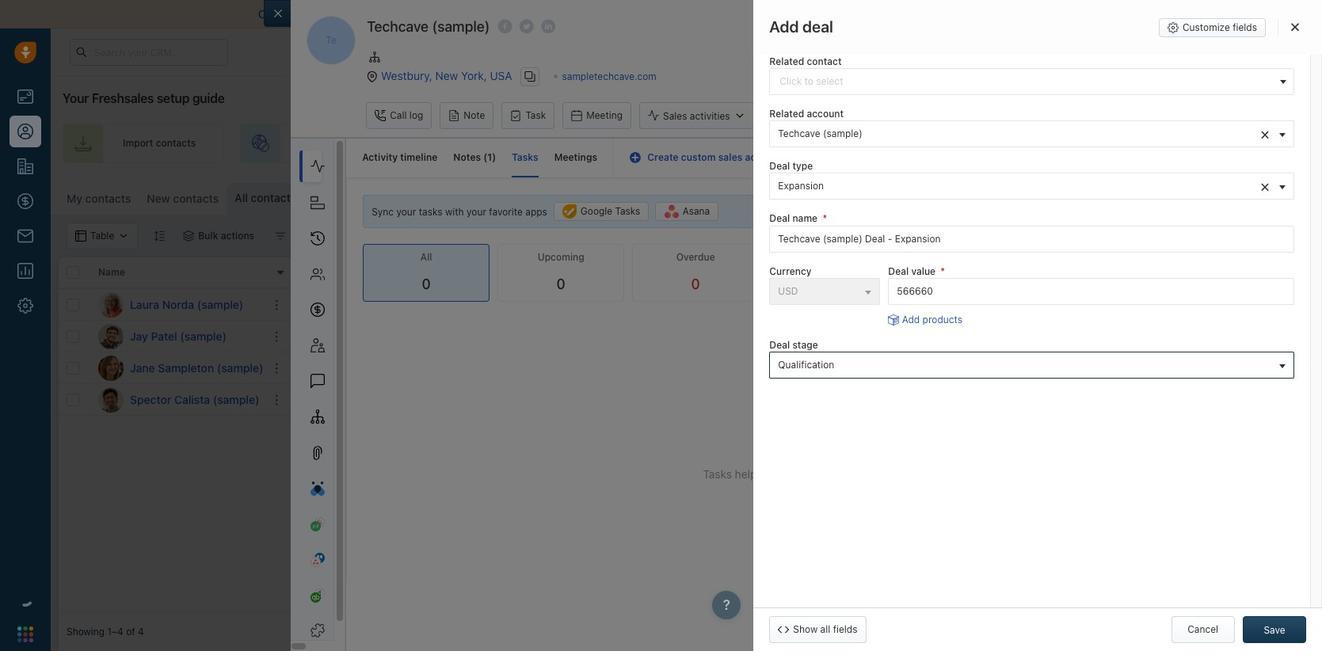 Task type: locate. For each thing, give the bounding box(es) containing it.
grid
[[59, 256, 1315, 613]]

0 vertical spatial 4
[[305, 192, 311, 204]]

contacts up bulk
[[173, 192, 219, 205]]

connect left mailbox
[[258, 7, 303, 21]]

your down more...
[[397, 206, 416, 218]]

connect down import contacts group
[[1142, 252, 1180, 264]]

status
[[811, 267, 841, 279]]

1 vertical spatial qualified
[[829, 362, 869, 374]]

2 vertical spatial tasks
[[703, 468, 732, 481]]

4 schultz from the top
[[734, 394, 767, 406]]

press space to select this row. row down jay patel (sample) link
[[59, 353, 296, 384]]

3 tara schultz from the top
[[712, 362, 767, 374]]

qualified for acme inc (sample)
[[829, 299, 869, 311]]

import contacts group
[[1093, 183, 1222, 210]]

Click to select search field
[[770, 68, 1295, 95]]

2 horizontal spatial tasks
[[703, 468, 732, 481]]

deal stage
[[770, 339, 818, 351]]

import down "up"
[[1114, 190, 1144, 202]]

customize for customize table
[[1000, 190, 1049, 202]]

create for create custom sales activity
[[648, 152, 679, 164]]

your freshsales setup guide
[[63, 91, 225, 105]]

press space to select this row. row up qualification at the bottom of page
[[296, 321, 1315, 353]]

× up the add task button
[[1261, 177, 1271, 195]]

sequence
[[962, 137, 1007, 149]]

2 leads from the left
[[713, 137, 738, 149]]

0 horizontal spatial techcave
[[367, 18, 429, 35]]

send email image
[[1166, 45, 1177, 59]]

add up the add task button
[[1251, 190, 1269, 202]]

import left the deal
[[751, 7, 786, 21]]

0 vertical spatial sales
[[663, 110, 688, 122]]

team up meetings at the left top of page
[[556, 137, 579, 149]]

all right see
[[1186, 23, 1196, 35]]

1 j image from the top
[[98, 324, 124, 349]]

add inside "button"
[[786, 110, 804, 122]]

pipeline
[[1193, 137, 1229, 149]]

0 vertical spatial import contacts
[[123, 137, 196, 149]]

import for import contacts link
[[123, 137, 153, 149]]

filter by
[[293, 230, 330, 242]]

contact inside button
[[1272, 190, 1307, 202]]

fields right details at the right top of page
[[1233, 21, 1258, 33]]

press space to select this row. row down stage
[[296, 353, 1315, 384]]

sales left activities at the right top
[[663, 110, 688, 122]]

sales for sales activities
[[663, 110, 688, 122]]

you left need
[[886, 468, 905, 481]]

2 vertical spatial all
[[821, 624, 831, 636]]

2 j image from the top
[[98, 355, 124, 381]]

container_wx8msf4aqz5i3rn1 image left filter on the left of page
[[275, 231, 286, 242]]

techcave (sample) down deal
[[779, 128, 863, 140]]

0 horizontal spatial create
[[648, 152, 679, 164]]

customize for customize fields
[[1183, 21, 1231, 33]]

log
[[410, 110, 423, 122]]

1 horizontal spatial new
[[436, 69, 458, 82]]

1 vertical spatial customize
[[1000, 190, 1049, 202]]

sales activities
[[663, 110, 730, 122]]

leads up create custom sales activity
[[713, 137, 738, 149]]

schultz down owner
[[734, 299, 767, 311]]

need
[[908, 468, 933, 481]]

in right bring
[[327, 137, 336, 149]]

1 horizontal spatial your
[[889, 46, 908, 57]]

way
[[576, 7, 597, 21]]

press space to select this row. row containing spectorcalista@gmail.com
[[296, 384, 1315, 416]]

1 horizontal spatial of
[[627, 7, 638, 21]]

my
[[67, 192, 82, 205]]

up
[[1130, 137, 1141, 149]]

ends
[[929, 46, 950, 57]]

3 tara from the top
[[712, 362, 731, 374]]

all for see all details
[[1186, 23, 1196, 35]]

see
[[1166, 23, 1183, 35]]

leads
[[376, 137, 401, 149], [713, 137, 738, 149]]

deal
[[770, 160, 790, 172], [770, 213, 790, 225], [889, 265, 909, 277], [770, 339, 790, 351]]

0 vertical spatial in
[[952, 46, 960, 57]]

1 vertical spatial tasks
[[615, 206, 641, 218]]

0 vertical spatial customize
[[1183, 21, 1231, 33]]

call log
[[390, 110, 423, 122]]

add left task
[[1258, 252, 1276, 264]]

import contacts for the import contacts button on the top
[[1114, 190, 1187, 202]]

container_wx8msf4aqz5i3rn1 image
[[985, 191, 996, 202], [183, 231, 194, 242]]

deal for deal value *
[[889, 265, 909, 277]]

bring in website leads
[[301, 137, 401, 149]]

2 row group from the left
[[296, 289, 1315, 416]]

0 horizontal spatial container_wx8msf4aqz5i3rn1 image
[[183, 231, 194, 242]]

freshworks switcher image
[[17, 627, 33, 643]]

1 horizontal spatial all
[[421, 251, 432, 263]]

⌘
[[431, 193, 440, 205]]

laura norda (sample)
[[130, 298, 244, 311]]

dialog containing techcave (sample)
[[264, 0, 1323, 652]]

new
[[436, 69, 458, 82], [147, 192, 170, 205]]

techcave
[[367, 18, 429, 35], [779, 128, 821, 140]]

acme inc (sample) link
[[931, 299, 1014, 311]]

Enter value number field
[[889, 278, 1295, 305]]

deal left name on the right top of the page
[[770, 213, 790, 225]]

0 horizontal spatial techcave (sample)
[[367, 18, 490, 35]]

2 tara schultz from the top
[[712, 330, 767, 342]]

customize inside "button"
[[1000, 190, 1049, 202]]

favorite
[[489, 206, 523, 218]]

0 for all
[[422, 276, 431, 292]]

j image left jane
[[98, 355, 124, 381]]

connect your mailbox to improve deliverability and enable 2-way sync of email conversations. import all your sales data
[[258, 7, 883, 21]]

add for add products
[[903, 314, 920, 326]]

0 vertical spatial all
[[235, 191, 248, 204]]

widgetz.io (sample) link
[[931, 362, 1021, 374]]

row group containing laura norda (sample)
[[59, 289, 296, 416]]

(sample) up widgetz.io (sample)
[[963, 330, 1003, 342]]

contacts
[[156, 137, 196, 149], [1147, 190, 1187, 202], [251, 191, 297, 204], [85, 192, 131, 205], [173, 192, 219, 205]]

add left deal
[[786, 110, 804, 122]]

import contacts inside import contacts link
[[123, 137, 196, 149]]

qualified
[[829, 299, 869, 311], [829, 362, 869, 374]]

customize
[[1183, 21, 1231, 33], [1000, 190, 1049, 202]]

4 up filter by
[[305, 192, 311, 204]]

add for add deal
[[786, 110, 804, 122]]

related for related account
[[770, 108, 805, 120]]

1 vertical spatial techcave (sample)
[[779, 128, 863, 140]]

janesampleton@gmail.com link
[[304, 360, 424, 377]]

2 horizontal spatial of
[[839, 468, 849, 481]]

0 down completed
[[826, 276, 835, 292]]

0 horizontal spatial customize
[[1000, 190, 1049, 202]]

name
[[98, 267, 125, 279]]

deal for deal stage
[[770, 339, 790, 351]]

0 vertical spatial j image
[[98, 324, 124, 349]]

related contact
[[770, 55, 842, 67]]

to
[[375, 7, 386, 21], [740, 137, 750, 149], [607, 299, 616, 311], [936, 468, 947, 481]]

0 for completed
[[826, 276, 835, 292]]

1 vertical spatial new
[[147, 192, 170, 205]]

1 vertical spatial import contacts
[[1114, 190, 1187, 202]]

3 0 from the left
[[692, 276, 701, 292]]

schultz left qualification at the bottom of page
[[734, 362, 767, 374]]

deal left "type"
[[770, 160, 790, 172]]

2 × from the top
[[1261, 177, 1271, 195]]

0 horizontal spatial 4
[[138, 626, 144, 638]]

deal for deal type
[[770, 160, 790, 172]]

schultz left the deal stage
[[734, 330, 767, 342]]

0 horizontal spatial leads
[[376, 137, 401, 149]]

import contacts inside the import contacts button
[[1114, 190, 1187, 202]]

1 vertical spatial ×
[[1261, 177, 1271, 195]]

0 horizontal spatial all
[[235, 191, 248, 204]]

0 vertical spatial qualified
[[829, 299, 869, 311]]

add contact button
[[1230, 183, 1315, 210]]

container_wx8msf4aqz5i3rn1 image inside bulk actions button
[[183, 231, 194, 242]]

to up activity
[[740, 137, 750, 149]]

your for your trial ends in 21 days
[[889, 46, 908, 57]]

12
[[369, 193, 379, 204]]

asana button
[[656, 202, 719, 222]]

related account
[[770, 108, 844, 120]]

currency
[[770, 265, 812, 277]]

0 horizontal spatial your
[[63, 91, 89, 105]]

tasks left help
[[703, 468, 732, 481]]

tasks right google
[[615, 206, 641, 218]]

import inside button
[[1114, 190, 1144, 202]]

0 vertical spatial ×
[[1261, 125, 1271, 143]]

0 down overdue
[[692, 276, 701, 292]]

(sample) for e corp (sample)
[[963, 330, 1003, 342]]

1 horizontal spatial leads
[[713, 137, 738, 149]]

j image left jay
[[98, 324, 124, 349]]

* right value
[[941, 265, 946, 277]]

0 horizontal spatial all
[[789, 7, 800, 21]]

1 vertical spatial your
[[63, 91, 89, 105]]

1 horizontal spatial you
[[886, 468, 905, 481]]

0 horizontal spatial connect
[[258, 7, 303, 21]]

press space to select this row. row down sampleton
[[59, 384, 296, 416]]

2 vertical spatial import
[[1114, 190, 1144, 202]]

activities
[[690, 110, 730, 122]]

deal
[[806, 110, 825, 122]]

1 vertical spatial all
[[1186, 23, 1196, 35]]

qualified for widgetz.io (sample)
[[829, 362, 869, 374]]

import contacts for import contacts link
[[123, 137, 196, 149]]

0 vertical spatial container_wx8msf4aqz5i3rn1 image
[[985, 191, 996, 202]]

contacts down set up your sales pipeline
[[1147, 190, 1187, 202]]

0 horizontal spatial of
[[126, 626, 135, 638]]

techcave down add deal
[[779, 128, 821, 140]]

table
[[1051, 190, 1074, 202]]

task
[[1279, 252, 1297, 264]]

0 horizontal spatial contact
[[807, 55, 842, 67]]

1 qualified from the top
[[829, 299, 869, 311]]

(sample) right norda
[[197, 298, 244, 311]]

press space to select this row. row
[[59, 289, 296, 321], [296, 289, 1315, 321], [59, 321, 296, 353], [296, 321, 1315, 353], [59, 353, 296, 384], [296, 353, 1315, 384], [59, 384, 296, 416], [296, 384, 1315, 416]]

4 tara schultz from the top
[[712, 394, 767, 406]]

container_wx8msf4aqz5i3rn1 image for tara schultz
[[697, 299, 708, 310]]

jaypatelsample@gmail.com
[[304, 329, 426, 341]]

of right the 1–4
[[126, 626, 135, 638]]

import contacts down set up your sales pipeline link
[[1114, 190, 1187, 202]]

1
[[488, 152, 492, 164]]

0 horizontal spatial fields
[[834, 624, 858, 636]]

* right name on the right top of the page
[[823, 213, 828, 225]]

conversations.
[[671, 7, 748, 21]]

show all fields
[[794, 624, 858, 636]]

container_wx8msf4aqz5i3rn1 image
[[275, 231, 286, 242], [697, 299, 708, 310]]

2 schultz from the top
[[734, 330, 767, 342]]

0 vertical spatial container_wx8msf4aqz5i3rn1 image
[[275, 231, 286, 242]]

0 vertical spatial related
[[770, 55, 805, 67]]

2 dialog from the left
[[754, 0, 1323, 652]]

your right "up"
[[1144, 137, 1164, 149]]

0 horizontal spatial sales
[[663, 110, 688, 122]]

create left sequence
[[903, 137, 934, 149]]

invite
[[506, 137, 531, 149]]

container_wx8msf4aqz5i3rn1 image left bulk
[[183, 231, 194, 242]]

container_wx8msf4aqz5i3rn1 image inside customize table "button"
[[985, 191, 996, 202]]

save
[[1265, 625, 1286, 636]]

deal value *
[[889, 265, 946, 277]]

apps down import contacts group
[[1182, 252, 1204, 264]]

2 qualified from the top
[[829, 362, 869, 374]]

0 vertical spatial tasks
[[512, 152, 539, 164]]

new contacts button
[[139, 183, 227, 215], [147, 192, 219, 205]]

leads up activity
[[376, 137, 401, 149]]

0 horizontal spatial tasks
[[512, 152, 539, 164]]

1 leads from the left
[[376, 137, 401, 149]]

2 0 from the left
[[557, 276, 566, 292]]

2 you from the left
[[886, 468, 905, 481]]

1 vertical spatial techcave
[[779, 128, 821, 140]]

tara schultz left qualification at the bottom of page
[[712, 362, 767, 374]]

1 row group from the left
[[59, 289, 296, 416]]

4
[[305, 192, 311, 204], [138, 626, 144, 638]]

s image
[[98, 387, 124, 413]]

container_wx8msf4aqz5i3rn1 image down sales owner
[[697, 299, 708, 310]]

(sample) up jane sampleton (sample)
[[180, 329, 227, 343]]

tara schultz up help
[[712, 394, 767, 406]]

Search your CRM... text field
[[70, 39, 228, 66]]

1 horizontal spatial create
[[903, 137, 934, 149]]

2 related from the top
[[770, 108, 805, 120]]

(sample) right the inc
[[974, 299, 1014, 311]]

deal name *
[[770, 213, 828, 225]]

2 tara from the top
[[712, 330, 731, 342]]

cell
[[534, 289, 566, 320], [1041, 289, 1315, 320], [415, 321, 534, 352], [534, 321, 566, 352], [566, 321, 685, 352], [1041, 321, 1315, 352], [415, 353, 534, 384], [534, 353, 566, 384], [566, 353, 685, 384], [1041, 353, 1315, 384], [415, 384, 534, 415], [534, 384, 566, 415], [566, 384, 685, 415], [804, 384, 923, 415], [923, 384, 1041, 415], [1041, 384, 1315, 415]]

usa
[[490, 69, 513, 82]]

0
[[422, 276, 431, 292], [557, 276, 566, 292], [692, 276, 701, 292], [826, 276, 835, 292]]

tasks
[[419, 206, 443, 218]]

1 horizontal spatial tasks
[[615, 206, 641, 218]]

create left custom on the right top
[[648, 152, 679, 164]]

explore plans
[[1023, 46, 1085, 57]]

press space to select this row. row up jay patel (sample)
[[59, 289, 296, 321]]

1 horizontal spatial in
[[952, 46, 960, 57]]

dialog
[[264, 0, 1323, 652], [754, 0, 1323, 652]]

row group
[[59, 289, 296, 416], [296, 289, 1315, 416]]

1 vertical spatial all
[[421, 251, 432, 263]]

4 0 from the left
[[826, 276, 835, 292]]

import contacts down setup
[[123, 137, 196, 149]]

l image
[[98, 292, 124, 317]]

1 vertical spatial *
[[941, 265, 946, 277]]

team up deal type
[[775, 137, 798, 149]]

your left mailbox
[[306, 7, 329, 21]]

(sample) right "calista"
[[213, 393, 260, 406]]

1 vertical spatial contact
[[1272, 190, 1307, 202]]

2 horizontal spatial import
[[1114, 190, 1144, 202]]

in left 21
[[952, 46, 960, 57]]

1 horizontal spatial team
[[775, 137, 798, 149]]

contact for add contact
[[1272, 190, 1307, 202]]

import down your freshsales setup guide
[[123, 137, 153, 149]]

to left 'do.'
[[936, 468, 947, 481]]

0 horizontal spatial *
[[823, 213, 828, 225]]

1 vertical spatial connect
[[1142, 252, 1180, 264]]

(sample) for spector calista (sample)
[[213, 393, 260, 406]]

0 vertical spatial techcave
[[367, 18, 429, 35]]

4 tara from the top
[[712, 394, 731, 406]]

0 vertical spatial connect
[[258, 7, 303, 21]]

1 related from the top
[[770, 55, 805, 67]]

1 horizontal spatial import
[[751, 7, 786, 21]]

12 more... button
[[347, 188, 423, 210]]

techcave (sample) up the westbury, new york, usa link at the top of page
[[367, 18, 490, 35]]

1 horizontal spatial all
[[821, 624, 831, 636]]

deal left stage
[[770, 339, 790, 351]]

1 vertical spatial sales
[[692, 267, 717, 279]]

add for add contact
[[1251, 190, 1269, 202]]

all
[[235, 191, 248, 204], [421, 251, 432, 263]]

westbury, new york, usa
[[381, 69, 513, 82]]

1 team from the left
[[556, 137, 579, 149]]

0 vertical spatial *
[[823, 213, 828, 225]]

add left products
[[903, 314, 920, 326]]

1 vertical spatial container_wx8msf4aqz5i3rn1 image
[[183, 231, 194, 242]]

+ click to add
[[574, 299, 636, 311]]

customize fields
[[1183, 21, 1258, 33]]

sales inside grid
[[692, 267, 717, 279]]

sync
[[372, 206, 394, 218]]

contacts down setup
[[156, 137, 196, 149]]

your left trial
[[889, 46, 908, 57]]

completed
[[806, 251, 856, 263]]

container_wx8msf4aqz5i3rn1 image for filter by
[[275, 231, 286, 242]]

0 horizontal spatial you
[[760, 468, 779, 481]]

1 vertical spatial 4
[[138, 626, 144, 638]]

new left york,
[[436, 69, 458, 82]]

1 vertical spatial create
[[648, 152, 679, 164]]

tasks for tasks
[[512, 152, 539, 164]]

4 right the 1–4
[[138, 626, 144, 638]]

0 horizontal spatial import
[[123, 137, 153, 149]]

sync your tasks with your favorite apps
[[372, 206, 548, 218]]

sales down route leads to your team
[[719, 152, 743, 164]]

0 up 4167348672
[[422, 276, 431, 292]]

2 horizontal spatial all
[[1186, 23, 1196, 35]]

1 vertical spatial j image
[[98, 355, 124, 381]]

your left freshsales
[[63, 91, 89, 105]]

sync
[[599, 7, 624, 21]]

customize inside button
[[1183, 21, 1231, 33]]

1 0 from the left
[[422, 276, 431, 292]]

deliverability
[[434, 7, 501, 21]]

add for add task
[[1258, 252, 1276, 264]]

0 horizontal spatial import contacts
[[123, 137, 196, 149]]

3 schultz from the top
[[734, 362, 767, 374]]

0 vertical spatial all
[[789, 7, 800, 21]]

your for your freshsales setup guide
[[63, 91, 89, 105]]

your right "invite"
[[533, 137, 554, 149]]

1 vertical spatial in
[[327, 137, 336, 149]]

sales for sales owner
[[692, 267, 717, 279]]

your
[[306, 7, 329, 21], [803, 7, 827, 21], [533, 137, 554, 149], [752, 137, 773, 149], [1144, 137, 1164, 149], [397, 206, 416, 218], [467, 206, 487, 218]]

× for expansion
[[1261, 177, 1271, 195]]

to left the add
[[607, 299, 616, 311]]

tara schultz left the deal stage
[[712, 330, 767, 342]]

contacts right my
[[85, 192, 131, 205]]

name row
[[59, 258, 296, 289]]

1 vertical spatial related
[[770, 108, 805, 120]]

techcave up westbury,
[[367, 18, 429, 35]]

norda
[[162, 298, 194, 311]]

more...
[[382, 193, 414, 204]]

tara schultz down owner
[[712, 299, 767, 311]]

1 horizontal spatial fields
[[1233, 21, 1258, 33]]

sampletechcave.com
[[562, 70, 657, 82]]

showing
[[67, 626, 105, 638]]

import
[[751, 7, 786, 21], [123, 137, 153, 149], [1114, 190, 1144, 202]]

0 vertical spatial contact
[[807, 55, 842, 67]]

your
[[889, 46, 908, 57], [63, 91, 89, 105]]

apps right favorite
[[526, 206, 548, 218]]

expansion
[[779, 180, 824, 192]]

add task button
[[1236, 245, 1306, 271]]

your trial ends in 21 days
[[889, 46, 993, 57]]

tasks help you keep track of things you need to do.
[[703, 468, 966, 481]]

new down import contacts link
[[147, 192, 170, 205]]

1 × from the top
[[1261, 125, 1271, 143]]

tasks down "invite"
[[512, 152, 539, 164]]

qualification
[[779, 359, 835, 371]]

0 horizontal spatial in
[[327, 137, 336, 149]]

press space to select this row. row up sampleton
[[59, 321, 296, 353]]

1 vertical spatial import
[[123, 137, 153, 149]]

1 horizontal spatial customize
[[1183, 21, 1231, 33]]

1 horizontal spatial import contacts
[[1114, 190, 1187, 202]]

jay patel (sample)
[[130, 329, 227, 343]]

activity timeline
[[362, 152, 438, 164]]

0 horizontal spatial team
[[556, 137, 579, 149]]

all
[[789, 7, 800, 21], [1186, 23, 1196, 35], [821, 624, 831, 636]]

0 vertical spatial your
[[889, 46, 908, 57]]

details
[[1199, 23, 1229, 35]]

to right mailbox
[[375, 7, 386, 21]]

1 horizontal spatial contact
[[1272, 190, 1307, 202]]

container_wx8msf4aqz5i3rn1 image for customize
[[985, 191, 996, 202]]

tara schultz for janesampleton@gmail.com
[[712, 362, 767, 374]]

all up actions
[[235, 191, 248, 204]]

j image
[[98, 324, 124, 349], [98, 355, 124, 381]]

related left deal
[[770, 108, 805, 120]]

1 horizontal spatial 4
[[305, 192, 311, 204]]

1 dialog from the left
[[264, 0, 1323, 652]]

overdue
[[677, 251, 716, 263]]

container_wx8msf4aqz5i3rn1 image left customize table at the top right of the page
[[985, 191, 996, 202]]

sales down overdue
[[692, 267, 717, 279]]

deal left value
[[889, 265, 909, 277]]

container_wx8msf4aqz5i3rn1 image inside filter by button
[[275, 231, 286, 242]]

e
[[931, 330, 936, 342]]

keep
[[782, 468, 806, 481]]

0 vertical spatial create
[[903, 137, 934, 149]]

1 horizontal spatial *
[[941, 265, 946, 277]]

press space to select this row. row down qualification at the bottom of page
[[296, 384, 1315, 416]]

e corp (sample)
[[931, 330, 1003, 342]]

your right add
[[803, 7, 827, 21]]

all right show
[[821, 624, 831, 636]]

1 horizontal spatial sales
[[692, 267, 717, 279]]

tara for jaypatelsample@gmail.com
[[712, 330, 731, 342]]

schultz up help
[[734, 394, 767, 406]]

apps
[[526, 206, 548, 218], [1182, 252, 1204, 264]]

tasks for tasks help you keep track of things you need to do.
[[703, 468, 732, 481]]

you right help
[[760, 468, 779, 481]]

create custom sales activity
[[648, 152, 780, 164]]



Task type: vqa. For each thing, say whether or not it's contained in the screenshot.
My Subscriptions image
no



Task type: describe. For each thing, give the bounding box(es) containing it.
press space to select this row. row containing janesampleton@gmail.com
[[296, 353, 1315, 384]]

contacts inside button
[[1147, 190, 1187, 202]]

1 horizontal spatial techcave (sample)
[[779, 128, 863, 140]]

(
[[484, 152, 488, 164]]

press space to select this row. row containing jane sampleton (sample)
[[59, 353, 296, 384]]

customize table button
[[975, 183, 1085, 210]]

sales left data
[[830, 7, 857, 21]]

to inside row group
[[607, 299, 616, 311]]

deal
[[803, 17, 834, 36]]

× for techcave (sample)
[[1261, 125, 1271, 143]]

your up activity
[[752, 137, 773, 149]]

all for all contacts 4
[[235, 191, 248, 204]]

set up your sales pipeline link
[[1051, 124, 1258, 163]]

press space to select this row. row containing lauranordasample@gmail.com
[[296, 289, 1315, 321]]

route
[[684, 137, 711, 149]]

(sample) down account
[[824, 128, 863, 140]]

press space to select this row. row containing jaypatelsample@gmail.com
[[296, 321, 1315, 353]]

tara schultz for spectorcalista@gmail.com
[[712, 394, 767, 406]]

mailbox
[[332, 7, 372, 21]]

filter by button
[[265, 223, 340, 250]]

customize fields button
[[1160, 18, 1267, 37]]

1 horizontal spatial techcave
[[779, 128, 821, 140]]

1 tara from the top
[[712, 299, 731, 311]]

add products link
[[889, 313, 963, 326]]

+
[[574, 299, 580, 311]]

0 for upcoming
[[557, 276, 566, 292]]

westbury, new york, usa link
[[381, 69, 513, 82]]

corp
[[939, 330, 961, 342]]

(sample) left facebook circled icon
[[432, 18, 490, 35]]

customize table
[[1000, 190, 1074, 202]]

bulk
[[198, 230, 218, 242]]

deal type
[[770, 160, 813, 172]]

j image for jay patel (sample)
[[98, 324, 124, 349]]

widgetz.io
[[931, 362, 979, 374]]

dialog containing add deal
[[754, 0, 1323, 652]]

j image for jane sampleton (sample)
[[98, 355, 124, 381]]

2 vertical spatial of
[[126, 626, 135, 638]]

connect apps
[[1142, 252, 1204, 264]]

1–4
[[107, 626, 123, 638]]

1 you from the left
[[760, 468, 779, 481]]

schultz for janesampleton@gmail.com
[[734, 362, 767, 374]]

with
[[445, 206, 464, 218]]

and
[[504, 7, 523, 21]]

press space to select this row. row containing laura norda (sample)
[[59, 289, 296, 321]]

0 vertical spatial fields
[[1233, 21, 1258, 33]]

jay
[[130, 329, 148, 343]]

0 for overdue
[[692, 276, 701, 292]]

0 vertical spatial of
[[627, 7, 638, 21]]

press space to select this row. row containing spector calista (sample)
[[59, 384, 296, 416]]

Start typing... text field
[[770, 226, 1295, 252]]

jane sampleton (sample) link
[[130, 360, 263, 376]]

container_wx8msf4aqz5i3rn1 image for bulk
[[183, 231, 194, 242]]

2-
[[564, 7, 576, 21]]

cancel button
[[1172, 617, 1235, 644]]

tasks inside button
[[615, 206, 641, 218]]

connect for connect your mailbox to improve deliverability and enable 2-way sync of email conversations. import all your sales data
[[258, 7, 303, 21]]

press space to select this row. row containing jay patel (sample)
[[59, 321, 296, 353]]

save button
[[1244, 617, 1307, 644]]

york,
[[461, 69, 487, 82]]

help
[[735, 468, 757, 481]]

schultz for spectorcalista@gmail.com
[[734, 394, 767, 406]]

2 team from the left
[[775, 137, 798, 149]]

linkedin circled image
[[542, 18, 556, 35]]

see all details
[[1166, 23, 1229, 35]]

cancel
[[1188, 624, 1219, 636]]

tara for spectorcalista@gmail.com
[[712, 394, 731, 406]]

your right with
[[467, 206, 487, 218]]

grid containing laura norda (sample)
[[59, 256, 1315, 613]]

all for show all fields
[[821, 624, 831, 636]]

facebook circled image
[[498, 18, 512, 35]]

spector calista (sample)
[[130, 393, 260, 406]]

1 vertical spatial of
[[839, 468, 849, 481]]

widgetz.io (sample)
[[931, 362, 1021, 374]]

add deal
[[770, 17, 834, 36]]

products
[[923, 314, 963, 326]]

tara schultz for jaypatelsample@gmail.com
[[712, 330, 767, 342]]

add
[[619, 299, 636, 311]]

row group containing lauranordasample@gmail.com
[[296, 289, 1315, 416]]

0 vertical spatial apps
[[526, 206, 548, 218]]

1 horizontal spatial apps
[[1182, 252, 1204, 264]]

google tasks
[[581, 206, 641, 218]]

sales owner
[[692, 267, 748, 279]]

twitter circled image
[[520, 18, 534, 35]]

o
[[442, 193, 450, 205]]

janesampleton@gmail.com
[[304, 361, 424, 372]]

connect for connect apps
[[1142, 252, 1180, 264]]

set up your sales pipeline
[[1112, 137, 1229, 149]]

do.
[[950, 468, 966, 481]]

sales left the 'pipeline'
[[1167, 137, 1190, 149]]

* for deal name *
[[823, 213, 828, 225]]

inc
[[958, 299, 972, 311]]

(sample) for jay patel (sample)
[[180, 329, 227, 343]]

connect your mailbox link
[[258, 7, 375, 21]]

showing 1–4 of 4
[[67, 626, 144, 638]]

schultz for jaypatelsample@gmail.com
[[734, 330, 767, 342]]

0 vertical spatial new
[[436, 69, 458, 82]]

bring in website leads link
[[240, 124, 430, 163]]

note button
[[440, 103, 494, 129]]

contacts up filter by button
[[251, 191, 297, 204]]

4 inside "all contacts 4"
[[305, 192, 311, 204]]

emails
[[304, 267, 335, 279]]

1 vertical spatial fields
[[834, 624, 858, 636]]

email
[[640, 7, 668, 21]]

plans
[[1060, 46, 1085, 57]]

import contacts button
[[1093, 183, 1195, 210]]

account
[[807, 108, 844, 120]]

all contacts 4
[[235, 191, 311, 204]]

add deal
[[786, 110, 825, 122]]

related for related contact
[[770, 55, 805, 67]]

0 horizontal spatial new
[[147, 192, 170, 205]]

(sample) for laura norda (sample)
[[197, 298, 244, 311]]

call log button
[[366, 103, 432, 129]]

sales left sequence
[[936, 137, 960, 149]]

(sample) for jane sampleton (sample)
[[217, 361, 263, 375]]

value
[[912, 265, 936, 277]]

0 vertical spatial import
[[751, 7, 786, 21]]

enable
[[526, 7, 561, 21]]

deal for deal name *
[[770, 213, 790, 225]]

owner
[[720, 267, 748, 279]]

westbury,
[[381, 69, 433, 82]]

route leads to your team link
[[624, 124, 827, 163]]

tara for janesampleton@gmail.com
[[712, 362, 731, 374]]

jane
[[130, 361, 155, 375]]

close image
[[1292, 22, 1300, 32]]

upcoming
[[538, 251, 585, 263]]

custom
[[682, 152, 716, 164]]

1 schultz from the top
[[734, 299, 767, 311]]

track
[[809, 468, 836, 481]]

4167348672
[[423, 297, 480, 309]]

invite your team link
[[445, 124, 608, 163]]

import for the import contacts button on the top
[[1114, 190, 1144, 202]]

(sample) for acme inc (sample)
[[974, 299, 1014, 311]]

bulk actions
[[198, 230, 255, 242]]

all for all
[[421, 251, 432, 263]]

1 tara schultz from the top
[[712, 299, 767, 311]]

create sales sequence
[[903, 137, 1007, 149]]

accounts
[[930, 267, 974, 279]]

lauranordasample@gmail.com link
[[304, 296, 439, 313]]

filter
[[293, 230, 316, 242]]

explore plans link
[[1015, 42, 1094, 61]]

(sample) right widgetz.io
[[981, 362, 1021, 374]]

create sales sequence link
[[843, 124, 1035, 163]]

explore
[[1023, 46, 1058, 57]]

meeting
[[587, 110, 623, 122]]

acme inc (sample)
[[931, 299, 1014, 311]]

spector
[[130, 393, 171, 406]]

* for deal value *
[[941, 265, 946, 277]]

contact for related contact
[[807, 55, 842, 67]]

create for create sales sequence
[[903, 137, 934, 149]]

set
[[1112, 137, 1127, 149]]

bring
[[301, 137, 325, 149]]



